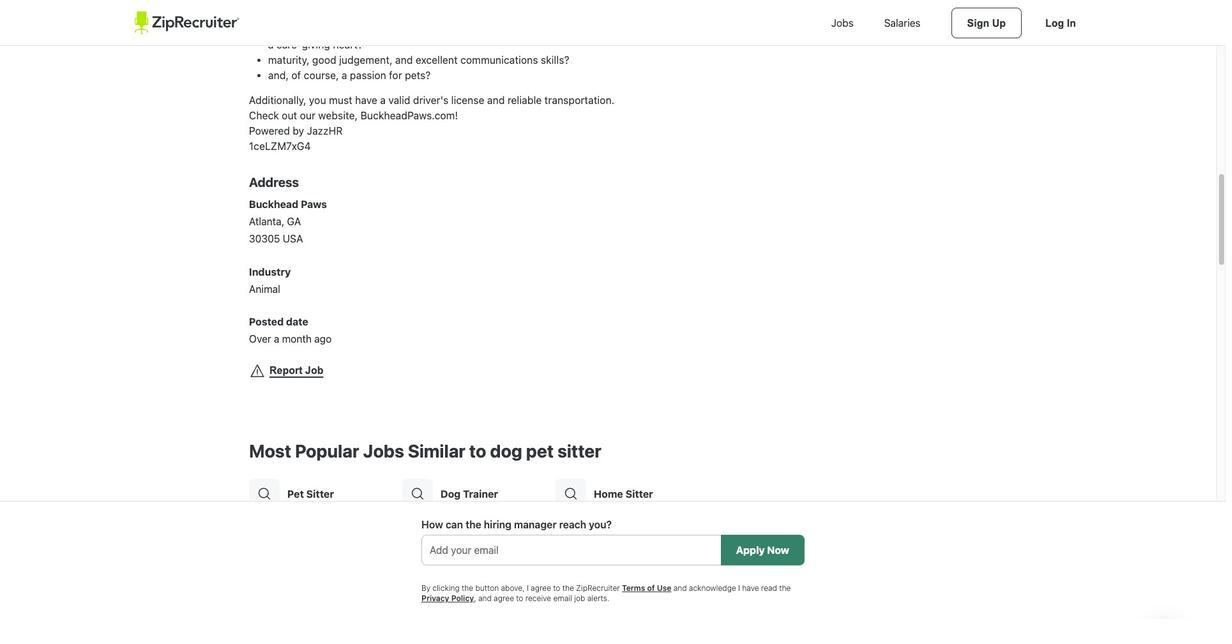 Task type: vqa. For each thing, say whether or not it's contained in the screenshot.
Home Sitter link
yes



Task type: locate. For each thing, give the bounding box(es) containing it.
of
[[291, 70, 301, 81], [647, 584, 655, 593]]

apply
[[736, 545, 765, 556]]

to down above, at the left bottom of page
[[516, 594, 523, 603]]

0 horizontal spatial of
[[291, 70, 301, 81]]

of down maturity,
[[291, 70, 301, 81]]

maturity,
[[268, 54, 309, 66]]

sitter right the home
[[625, 488, 653, 500]]

buckhead
[[249, 199, 298, 210]]

sitter inside home sitter link
[[625, 488, 653, 500]]

posted
[[249, 316, 284, 328]]

have left read
[[742, 584, 759, 593]]

0 horizontal spatial have
[[355, 95, 377, 106]]

0 vertical spatial dog
[[441, 488, 461, 500]]

2 i from the left
[[738, 584, 740, 593]]

to up email
[[553, 584, 560, 593]]

Add your email email field
[[421, 535, 721, 566]]

the up dogs walking
[[466, 519, 481, 531]]

of inside the by clicking the button above, i agree to the ziprecruiter terms of use and acknowledge i have read the privacy policy , and agree to receive email job alerts.
[[647, 584, 655, 593]]

1 horizontal spatial i
[[738, 584, 740, 593]]

judgement,
[[339, 54, 393, 66]]

heart?
[[333, 39, 363, 50]]

log
[[1045, 18, 1064, 29]]

0 horizontal spatial dog
[[441, 488, 461, 500]]

0 vertical spatial jobs
[[831, 17, 854, 29]]

a left valid
[[380, 95, 386, 106]]

and right ,
[[478, 594, 492, 603]]

in
[[1067, 18, 1076, 29]]

excellent
[[416, 54, 458, 66]]

of left use
[[647, 584, 655, 593]]

1 horizontal spatial of
[[647, 584, 655, 593]]

0 vertical spatial agree
[[531, 584, 551, 593]]

paws
[[301, 199, 327, 210]]

0 horizontal spatial jobs
[[363, 441, 404, 462]]

above,
[[501, 584, 525, 593]]

and up for
[[395, 54, 413, 66]]

1 horizontal spatial jobs
[[831, 17, 854, 29]]

agree
[[531, 584, 551, 593], [494, 594, 514, 603]]

1 vertical spatial jobs
[[363, 441, 404, 462]]

1 vertical spatial to
[[553, 584, 560, 593]]

read
[[761, 584, 777, 593]]

reach
[[559, 519, 586, 531]]

and right license
[[487, 95, 505, 106]]

terms
[[622, 584, 645, 593]]

report job
[[269, 365, 323, 376]]

walking
[[469, 534, 508, 546]]

sitter right pet
[[306, 488, 334, 500]]

by
[[293, 125, 304, 137]]

and,
[[268, 70, 289, 81]]

jobs left salaries
[[831, 17, 854, 29]]

i up receive
[[527, 584, 529, 593]]

a right course,
[[342, 70, 347, 81]]

jobs left similar
[[363, 441, 404, 462]]

sitter down home sitter link
[[616, 534, 644, 546]]

sitter
[[557, 441, 601, 462]]

to
[[469, 441, 486, 462], [553, 584, 560, 593], [516, 594, 523, 603]]

sign up
[[967, 18, 1006, 29]]

1 horizontal spatial to
[[516, 594, 523, 603]]

0 horizontal spatial i
[[527, 584, 529, 593]]

email
[[553, 594, 572, 603]]

agree up receive
[[531, 584, 551, 593]]

button
[[475, 584, 499, 593]]

our
[[300, 110, 316, 121]]

dog sitter
[[594, 534, 644, 546]]

receive
[[525, 594, 551, 603]]

a right over
[[274, 333, 279, 345]]

ga
[[287, 216, 301, 227]]

apply now
[[736, 545, 789, 556]]

the up policy
[[462, 584, 473, 593]]

by clicking the button above, i agree to the ziprecruiter terms of use and acknowledge i have read the privacy policy , and agree to receive email job alerts.
[[421, 584, 791, 603]]

a
[[268, 39, 274, 50], [342, 70, 347, 81], [380, 95, 386, 106], [274, 333, 279, 345]]

sitter inside 'dog sitter' link
[[616, 534, 644, 546]]

to left dog
[[469, 441, 486, 462]]

ago
[[314, 333, 332, 345]]

and
[[395, 54, 413, 66], [487, 95, 505, 106], [673, 584, 687, 593], [478, 594, 492, 603]]

dog down you? at the bottom left of page
[[594, 534, 614, 546]]

sitter inside the pet sitter "link"
[[306, 488, 334, 500]]

0 vertical spatial to
[[469, 441, 486, 462]]

most popular jobs similar to dog pet sitter
[[249, 441, 601, 462]]

now
[[767, 545, 789, 556]]

home sitter link
[[556, 479, 693, 509]]

i right acknowledge
[[738, 584, 740, 593]]

additionally,
[[249, 95, 306, 106]]

transportation.
[[545, 95, 615, 106]]

1 vertical spatial have
[[742, 584, 759, 593]]

1 vertical spatial agree
[[494, 594, 514, 603]]

1 horizontal spatial dog
[[594, 534, 614, 546]]

have inside additionally, you must have a valid driver's license and reliable transportation. check out our website, buckheadpaws.com! powered by jazzhr 1celzm7xg4
[[355, 95, 377, 106]]

0 horizontal spatial agree
[[494, 594, 514, 603]]

dog inside dog trainer link
[[441, 488, 461, 500]]

have
[[355, 95, 377, 106], [742, 584, 759, 593]]

alerts.
[[587, 594, 609, 603]]

0 vertical spatial have
[[355, 95, 377, 106]]

1celzm7xg4
[[249, 140, 311, 152]]

1 vertical spatial dog
[[594, 534, 614, 546]]

address
[[249, 175, 299, 190]]

salaries
[[884, 17, 921, 29]]

date
[[286, 316, 308, 328]]

2 horizontal spatial to
[[553, 584, 560, 593]]

have down passion
[[355, 95, 377, 106]]

a inside posted date over a month ago
[[274, 333, 279, 345]]

how
[[421, 519, 443, 531]]

agree down above, at the left bottom of page
[[494, 594, 514, 603]]

dog inside 'dog sitter' link
[[594, 534, 614, 546]]

how can the hiring manager reach you?
[[421, 519, 612, 531]]

driver's
[[413, 95, 448, 106]]

sitter
[[306, 488, 334, 500], [625, 488, 653, 500], [616, 534, 644, 546]]

check
[[249, 110, 279, 121]]

pet sitter link
[[249, 479, 387, 509]]

sitter for pet sitter
[[306, 488, 334, 500]]

1 horizontal spatial have
[[742, 584, 759, 593]]

dog left trainer
[[441, 488, 461, 500]]

dog
[[441, 488, 461, 500], [594, 534, 614, 546]]

1 vertical spatial of
[[647, 584, 655, 593]]

0 vertical spatial of
[[291, 70, 301, 81]]



Task type: describe. For each thing, give the bounding box(es) containing it.
trainer
[[463, 488, 498, 500]]

a inside additionally, you must have a valid driver's license and reliable transportation. check out our website, buckheadpaws.com! powered by jazzhr 1celzm7xg4
[[380, 95, 386, 106]]

the right read
[[779, 584, 791, 593]]

must
[[329, 95, 352, 106]]

apply now button
[[721, 535, 805, 566]]

month
[[282, 333, 312, 345]]

valid
[[388, 95, 410, 106]]

by
[[421, 584, 430, 593]]

buckheadpaws.com!
[[361, 110, 458, 121]]

and inside a care-giving heart? maturity, good judgement, and excellent communications skills? and, of course, a passion for pets?
[[395, 54, 413, 66]]

dog for dog trainer
[[441, 488, 461, 500]]

1 horizontal spatial agree
[[531, 584, 551, 593]]

report
[[269, 365, 302, 376]]

and right use
[[673, 584, 687, 593]]

industry animal
[[249, 266, 291, 295]]

usa
[[283, 233, 303, 245]]

sign up link
[[951, 8, 1022, 38]]

website,
[[318, 110, 358, 121]]

license
[[451, 95, 484, 106]]

jobs link
[[816, 0, 869, 46]]

reliable
[[508, 95, 542, 106]]

privacy
[[421, 594, 449, 603]]

buckhead paws atlanta, ga 30305 usa
[[249, 199, 327, 245]]

up
[[992, 18, 1006, 29]]

industry
[[249, 266, 291, 277]]

for
[[389, 70, 402, 81]]

dog for dog sitter
[[594, 534, 614, 546]]

can
[[446, 519, 463, 531]]

job
[[574, 594, 585, 603]]

course,
[[304, 70, 339, 81]]

pet
[[526, 441, 554, 462]]

posted date over a month ago
[[249, 316, 332, 345]]

hiring
[[484, 519, 511, 531]]

popular
[[295, 441, 359, 462]]

ziprecruiter image
[[134, 11, 239, 34]]

dogs
[[441, 534, 466, 546]]

passion
[[350, 70, 386, 81]]

dogs walking
[[441, 534, 508, 546]]

use
[[657, 584, 671, 593]]

home
[[594, 488, 623, 500]]

1 i from the left
[[527, 584, 529, 593]]

sitter for dog sitter
[[616, 534, 644, 546]]

most
[[249, 441, 291, 462]]

you?
[[589, 519, 612, 531]]

out
[[282, 110, 297, 121]]

jazzhr
[[307, 125, 343, 137]]

you
[[309, 95, 326, 106]]

home sitter
[[594, 488, 653, 500]]

dogs walking link
[[402, 525, 540, 555]]

sign
[[967, 18, 989, 29]]

main element
[[134, 0, 1092, 46]]

,
[[474, 594, 476, 603]]

salaries link
[[869, 0, 936, 46]]

sitter for home sitter
[[625, 488, 653, 500]]

atlanta,
[[249, 216, 284, 227]]

clicking
[[432, 584, 460, 593]]

log in
[[1045, 18, 1076, 29]]

30305
[[249, 233, 280, 245]]

dog trainer
[[441, 488, 498, 500]]

care-
[[277, 39, 302, 50]]

and inside additionally, you must have a valid driver's license and reliable transportation. check out our website, buckheadpaws.com! powered by jazzhr 1celzm7xg4
[[487, 95, 505, 106]]

jobs inside main element
[[831, 17, 854, 29]]

acknowledge
[[689, 584, 736, 593]]

communications
[[461, 54, 538, 66]]

similar
[[408, 441, 466, 462]]

manager
[[514, 519, 557, 531]]

pet
[[287, 488, 304, 500]]

a left care-
[[268, 39, 274, 50]]

log in link
[[1029, 8, 1092, 38]]

privacy policy link
[[421, 594, 474, 603]]

dog sitter link
[[556, 525, 693, 555]]

skills?
[[541, 54, 569, 66]]

pet sitter
[[287, 488, 334, 500]]

additionally, you must have a valid driver's license and reliable transportation. check out our website, buckheadpaws.com! powered by jazzhr 1celzm7xg4
[[249, 95, 615, 152]]

over
[[249, 333, 271, 345]]

the up email
[[562, 584, 574, 593]]

of inside a care-giving heart? maturity, good judgement, and excellent communications skills? and, of course, a passion for pets?
[[291, 70, 301, 81]]

dog
[[490, 441, 522, 462]]

report job button
[[249, 360, 324, 382]]

animal
[[249, 283, 280, 295]]

good
[[312, 54, 336, 66]]

pets?
[[405, 70, 431, 81]]

job
[[305, 365, 323, 376]]

dog trainer link
[[402, 479, 540, 509]]

policy
[[451, 594, 474, 603]]

have inside the by clicking the button above, i agree to the ziprecruiter terms of use and acknowledge i have read the privacy policy , and agree to receive email job alerts.
[[742, 584, 759, 593]]

ziprecruiter
[[576, 584, 620, 593]]

a care-giving heart? maturity, good judgement, and excellent communications skills? and, of course, a passion for pets?
[[268, 39, 569, 81]]

2 vertical spatial to
[[516, 594, 523, 603]]

0 horizontal spatial to
[[469, 441, 486, 462]]

terms of use link
[[622, 584, 671, 593]]



